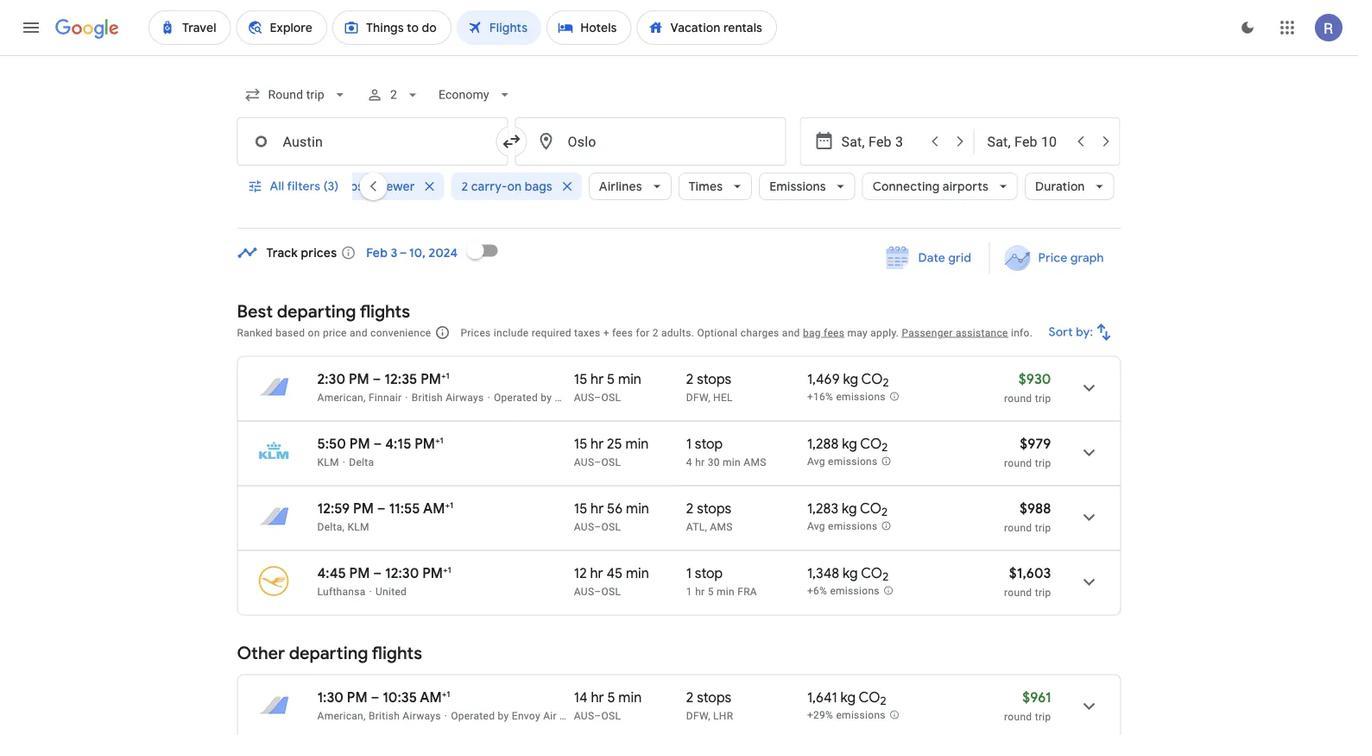 Task type: describe. For each thing, give the bounding box(es) containing it.
+ for 4:15 pm
[[435, 435, 440, 446]]

kg for 1,283
[[842, 500, 857, 518]]

pm up british airways
[[421, 371, 441, 388]]

round for $988
[[1005, 522, 1033, 534]]

stops for 15 hr 56 min
[[697, 500, 732, 518]]

+ for 10:35 am
[[442, 689, 447, 700]]

times
[[689, 179, 723, 194]]

flights for best departing flights
[[360, 301, 410, 323]]

prices
[[301, 245, 337, 261]]

learn more about ranking image
[[435, 325, 450, 341]]

all
[[270, 179, 284, 194]]

duration button
[[1025, 166, 1114, 207]]

emissions for 1,348
[[830, 586, 880, 598]]

grid
[[949, 251, 972, 266]]

operated by nordic reg for finnair
[[494, 392, 661, 404]]

aus for 15 hr 56 min
[[574, 521, 595, 533]]

co for 1,469
[[862, 371, 883, 388]]

1 horizontal spatial klm
[[348, 521, 370, 533]]

, for 14 hr 5 min
[[708, 711, 711, 723]]

aus for 12 hr 45 min
[[574, 586, 595, 598]]

2 inside 1,283 kg co 2
[[882, 506, 888, 520]]

0 vertical spatial airways
[[446, 392, 484, 404]]

+6% emissions
[[808, 586, 880, 598]]

1 down atl
[[687, 565, 692, 583]]

1 left fra
[[687, 586, 693, 598]]

hr for 12 hr 45 min
[[590, 565, 604, 583]]

assistance
[[956, 327, 1009, 339]]

+ for 12:30 pm
[[443, 565, 448, 576]]

1,469 kg co 2
[[808, 371, 890, 391]]

airlines button
[[589, 166, 671, 207]]

convenience
[[371, 327, 431, 339]]

4:15
[[385, 435, 412, 453]]

4:45
[[317, 565, 346, 583]]

– inside 14 hr 5 min aus – osl
[[595, 711, 602, 723]]

988 US dollars text field
[[1020, 500, 1052, 518]]

flight details. leaves austin-bergstrom international airport at 1:30 pm on saturday, february 3 and arrives at oslo airport at 10:35 am on sunday, february 4. image
[[1069, 686, 1110, 728]]

emissions
[[769, 179, 826, 194]]

other
[[237, 643, 285, 665]]

hr for 15 hr 56 min
[[591, 500, 604, 518]]

12
[[574, 565, 587, 583]]

air
[[543, 711, 557, 723]]

aus for 15 hr 25 min
[[574, 457, 595, 469]]

min for 15 hr 5 min
[[619, 371, 642, 388]]

optional
[[697, 327, 738, 339]]

am for 11:55 am
[[423, 500, 445, 518]]

min inside 1 stop 4 hr 30 min ams
[[723, 457, 741, 469]]

connecting airports
[[873, 179, 989, 194]]

1 stop flight. element for 15 hr 25 min
[[687, 435, 723, 456]]

other departing flights
[[237, 643, 422, 665]]

1 horizontal spatial for
[[636, 327, 650, 339]]

1 fees from the left
[[612, 327, 633, 339]]

osl for 15 hr 5 min
[[602, 392, 621, 404]]

2 stops dfw , hel
[[687, 371, 733, 404]]

1,283 kg co 2
[[808, 500, 888, 520]]

1 vertical spatial british
[[369, 711, 400, 723]]

osl for 15 hr 25 min
[[602, 457, 621, 469]]

by:
[[1077, 325, 1094, 340]]

adults.
[[662, 327, 695, 339]]

round for $1,603
[[1005, 587, 1033, 599]]

stops for 15 hr 5 min
[[697, 371, 732, 388]]

2 stops flight. element for 15 hr 5 min
[[687, 371, 732, 391]]

date grid
[[919, 251, 972, 266]]

pm up american, finnair
[[349, 371, 370, 388]]

$979 round trip
[[1005, 435, 1052, 469]]

emissions for 1,288
[[828, 456, 878, 468]]

1,469
[[808, 371, 840, 388]]

2 stops atl , ams
[[687, 500, 733, 533]]

none search field containing all filters (3)
[[237, 74, 1122, 229]]

Return text field
[[988, 118, 1067, 165]]

delta, klm
[[317, 521, 370, 533]]

+ for 12:35 pm
[[441, 371, 446, 381]]

– left 11:55
[[377, 500, 386, 518]]

connecting
[[873, 179, 940, 194]]

duration
[[1035, 179, 1085, 194]]

co for 1,288
[[861, 435, 882, 453]]

layover (1 of 1) is a 4 hr 30 min layover at amsterdam airport schiphol in amsterdam. element
[[687, 456, 799, 469]]

flight details. leaves austin-bergstrom international airport at 2:30 pm on saturday, february 3 and arrives at oslo airport at 12:35 pm on sunday, february 4. image
[[1069, 368, 1110, 409]]

$930
[[1019, 371, 1052, 388]]

pm right 1:30
[[347, 689, 368, 707]]

1 inside 12:59 pm – 11:55 am + 1
[[450, 500, 454, 511]]

emissions for 1,283
[[828, 521, 878, 533]]

connecting airports button
[[862, 166, 1018, 207]]

hel
[[714, 392, 733, 404]]

emissions button
[[759, 166, 855, 207]]

fewer
[[381, 179, 415, 194]]

930 US dollars text field
[[1019, 371, 1052, 388]]

11:55
[[389, 500, 420, 518]]

date
[[919, 251, 946, 266]]

12:30
[[385, 565, 419, 583]]

ams inside 1 stop 4 hr 30 min ams
[[744, 457, 767, 469]]

, for 15 hr 5 min
[[708, 392, 711, 404]]

2 inside '2 stops dfw , hel'
[[687, 371, 694, 388]]

Arrival time: 11:55 AM on  Sunday, February 4. text field
[[389, 500, 454, 518]]

979 US dollars text field
[[1020, 435, 1052, 453]]

trip for $988
[[1035, 522, 1052, 534]]

1,641 kg co 2
[[808, 689, 887, 709]]

hr inside 1 stop 1 hr 5 min fra
[[696, 586, 705, 598]]

fra
[[738, 586, 758, 598]]

hr for 15 hr 25 min
[[591, 435, 604, 453]]

2 stops flight. element for 15 hr 56 min
[[687, 500, 732, 520]]

trip for $930
[[1035, 393, 1052, 405]]

loading results progress bar
[[0, 55, 1359, 59]]

1 inside 4:45 pm – 12:30 pm + 1
[[448, 565, 452, 576]]

price graph button
[[994, 243, 1118, 274]]

charges
[[741, 327, 780, 339]]

1,283
[[808, 500, 839, 518]]

– inside 12 hr 45 min aus – osl
[[595, 586, 602, 598]]

round for $930
[[1005, 393, 1033, 405]]

1,288
[[808, 435, 839, 453]]

best
[[237, 301, 273, 323]]

2 carry-on bags button
[[451, 166, 582, 207]]

sort by: button
[[1042, 312, 1122, 353]]

layover (1 of 2) is a 44 min layover at dallas/fort worth international airport in dallas. layover (2 of 2) is a 1 hr 5 min layover at heathrow airport in london. element
[[687, 710, 799, 723]]

$1,603
[[1010, 565, 1052, 583]]

Departure time: 12:59 PM. text field
[[317, 500, 374, 518]]

2 inside 2 stops dfw , lhr
[[687, 689, 694, 707]]

dfw for 15 hr 5 min
[[687, 392, 708, 404]]

stop for 15 hr 25 min
[[695, 435, 723, 453]]

15 hr 5 min aus – osl
[[574, 371, 642, 404]]

ranked
[[237, 327, 273, 339]]

min for 15 hr 56 min
[[626, 500, 650, 518]]

round for $961
[[1005, 711, 1033, 723]]

carry-
[[471, 179, 507, 194]]

departing for other
[[289, 643, 368, 665]]

operated for 10:35 am
[[451, 711, 495, 723]]

feb
[[367, 245, 388, 261]]

2:30 pm – 12:35 pm + 1
[[317, 371, 450, 388]]

4
[[687, 457, 693, 469]]

co for 1,348
[[861, 565, 883, 583]]

leaves austin-bergstrom international airport at 4:45 pm on saturday, february 3 and arrives at oslo airport at 12:30 pm on sunday, february 4. element
[[317, 565, 452, 583]]

5 for 15 hr 5 min
[[607, 371, 615, 388]]

min for 14 hr 5 min
[[619, 689, 642, 707]]

prices
[[461, 327, 491, 339]]

atl
[[687, 521, 705, 533]]

passenger
[[902, 327, 953, 339]]

stop for 12 hr 45 min
[[695, 565, 723, 583]]

american, british airways
[[317, 711, 441, 723]]

2 stops flight. element for 14 hr 5 min
[[687, 689, 732, 710]]

2:30
[[317, 371, 346, 388]]

+ for 11:55 am
[[445, 500, 450, 511]]

pm right 4:15 on the bottom left
[[415, 435, 435, 453]]

leaves austin-bergstrom international airport at 12:59 pm on saturday, february 3 and arrives at oslo airport at 11:55 am on sunday, february 4. element
[[317, 500, 454, 518]]

co for 1,641
[[859, 689, 881, 707]]

layover (1 of 1) is a 1 hr 5 min layover at frankfurt am main airport in frankfurt. element
[[687, 585, 799, 599]]

1,348 kg co 2
[[808, 565, 889, 585]]

main content containing best departing flights
[[237, 230, 1122, 736]]

2 and from the left
[[782, 327, 800, 339]]

– left 12:35
[[373, 371, 381, 388]]

– up united
[[373, 565, 382, 583]]

times button
[[678, 166, 752, 207]]

Departure time: 1:30 PM. text field
[[317, 689, 368, 707]]

– left 4:15 on the bottom left
[[374, 435, 382, 453]]

Arrival time: 10:35 AM on  Sunday, February 4. text field
[[383, 689, 450, 707]]

am for 10:35 am
[[420, 689, 442, 707]]

previous image
[[353, 166, 394, 207]]

airlines
[[599, 179, 642, 194]]

15 hr 25 min aus – osl
[[574, 435, 649, 469]]

dfw for 14 hr 5 min
[[687, 711, 708, 723]]

30
[[708, 457, 720, 469]]

by for 15
[[541, 392, 552, 404]]

price
[[1039, 251, 1068, 266]]

envoy
[[512, 711, 541, 723]]

961 US dollars text field
[[1023, 689, 1052, 707]]

kg for 1,641
[[841, 689, 856, 707]]

1603 US dollars text field
[[1010, 565, 1052, 583]]

american, finnair
[[317, 392, 402, 404]]

kg for 1,348
[[843, 565, 858, 583]]

kg for 1,288
[[842, 435, 858, 453]]

$961
[[1023, 689, 1052, 707]]

25
[[607, 435, 623, 453]]

emissions for 1,469
[[837, 391, 886, 404]]

– up american, british airways
[[371, 689, 380, 707]]

1,348
[[808, 565, 840, 583]]

flight details. leaves austin-bergstrom international airport at 5:50 pm on saturday, february 3 and arrives at oslo airport at 4:15 pm on sunday, february 4. image
[[1069, 432, 1110, 474]]

find the best price region
[[237, 230, 1122, 288]]

stops for 14 hr 5 min
[[697, 689, 732, 707]]

sort
[[1049, 325, 1074, 340]]

2 stops dfw , lhr
[[687, 689, 734, 723]]

+16% emissions
[[808, 391, 886, 404]]

 image for flights
[[445, 711, 448, 723]]

flight details. leaves austin-bergstrom international airport at 12:59 pm on saturday, february 3 and arrives at oslo airport at 11:55 am on sunday, february 4. image
[[1069, 497, 1110, 539]]

2 inside the 1,348 kg co 2
[[883, 570, 889, 585]]

 image for on
[[343, 457, 346, 469]]

aus for 15 hr 5 min
[[574, 392, 595, 404]]



Task type: vqa. For each thing, say whether or not it's contained in the screenshot.
the –
yes



Task type: locate. For each thing, give the bounding box(es) containing it.
all filters (3)
[[270, 179, 339, 194]]

5 inside 15 hr 5 min aus – osl
[[607, 371, 615, 388]]

2 15 from the top
[[574, 435, 588, 453]]

Departure text field
[[842, 118, 921, 165]]

best departing flights
[[237, 301, 410, 323]]

trip inside $1,603 round trip
[[1035, 587, 1052, 599]]

avg emissions for 1,288
[[808, 456, 878, 468]]

american,
[[317, 392, 366, 404], [317, 711, 366, 723]]

avg emissions down 1,288 kg co 2
[[808, 456, 878, 468]]

hr left '25'
[[591, 435, 604, 453]]

0 vertical spatial ,
[[708, 392, 711, 404]]

airways down arrival time: 12:35 pm on  sunday, february 4. text box
[[446, 392, 484, 404]]

1 inside 2:30 pm – 12:35 pm + 1
[[446, 371, 450, 381]]

1 american, from the top
[[317, 392, 366, 404]]

min inside 12 hr 45 min aus – osl
[[626, 565, 650, 583]]

1 inside 1 stop 4 hr 30 min ams
[[687, 435, 692, 453]]

main content
[[237, 230, 1122, 736]]

klm down departure time: 12:59 pm. text field
[[348, 521, 370, 533]]

15 for 15 hr 56 min
[[574, 500, 588, 518]]

co inside 1,283 kg co 2
[[860, 500, 882, 518]]

min up 'operated by nordic reg for finnair'
[[619, 371, 642, 388]]

2 inside 1,641 kg co 2
[[881, 695, 887, 709]]

1 vertical spatial 1 stop flight. element
[[687, 565, 723, 585]]

hr left fra
[[696, 586, 705, 598]]

round down $988 text box
[[1005, 522, 1033, 534]]

2 vertical spatial ,
[[708, 711, 711, 723]]

$961 round trip
[[1005, 689, 1052, 723]]

british airways
[[412, 392, 484, 404]]

0 vertical spatial  image
[[343, 457, 346, 469]]

co inside 1,641 kg co 2
[[859, 689, 881, 707]]

layover (1 of 2) is a 1 hr 23 min layover at hartsfield-jackson atlanta international airport in atlanta. layover (2 of 2) is a 2 hr 15 min layover at amsterdam airport schiphol in amsterdam. element
[[687, 520, 799, 534]]

12:59
[[317, 500, 350, 518]]

min inside "15 hr 56 min aus – osl"
[[626, 500, 650, 518]]

4 osl from the top
[[602, 586, 621, 598]]

kg inside 1,641 kg co 2
[[841, 689, 856, 707]]

2 dfw from the top
[[687, 711, 708, 723]]

osl inside 15 hr 25 min aus – osl
[[602, 457, 621, 469]]

date grid button
[[874, 243, 986, 274]]

for
[[636, 327, 650, 339], [611, 392, 625, 404]]

15 hr 56 min aus – osl
[[574, 500, 650, 533]]

stop up layover (1 of 1) is a 1 hr 5 min layover at frankfurt am main airport in frankfurt. element
[[695, 565, 723, 583]]

flight details. leaves austin-bergstrom international airport at 4:45 pm on saturday, february 3 and arrives at oslo airport at 12:30 pm on sunday, february 4. image
[[1069, 562, 1110, 603]]

0 vertical spatial 15
[[574, 371, 588, 388]]

aus down "14"
[[574, 711, 595, 723]]

0 horizontal spatial ams
[[710, 521, 733, 533]]

osl for 12 hr 45 min
[[602, 586, 621, 598]]

trip down $988 text box
[[1035, 522, 1052, 534]]

ams right atl
[[710, 521, 733, 533]]

56
[[607, 500, 623, 518]]

2 finnair from the left
[[628, 392, 661, 404]]

on for based
[[308, 327, 320, 339]]

1 horizontal spatial on
[[507, 179, 522, 194]]

1 horizontal spatial by
[[541, 392, 552, 404]]

bag fees button
[[803, 327, 845, 339]]

emissions down 1,283 kg co 2
[[828, 521, 878, 533]]

2 avg from the top
[[808, 521, 826, 533]]

1 dfw from the top
[[687, 392, 708, 404]]

flights for other departing flights
[[372, 643, 422, 665]]

2 american, from the top
[[317, 711, 366, 723]]

0 vertical spatial departing
[[277, 301, 356, 323]]

aus inside 12 hr 45 min aus – osl
[[574, 586, 595, 598]]

emissions
[[837, 391, 886, 404], [828, 456, 878, 468], [828, 521, 878, 533], [830, 586, 880, 598], [837, 710, 886, 722]]

0 vertical spatial by
[[541, 392, 552, 404]]

1 vertical spatial ,
[[705, 521, 708, 533]]

1 round from the top
[[1005, 393, 1033, 405]]

– right as
[[595, 711, 602, 723]]

pm right 12:30
[[423, 565, 443, 583]]

1 vertical spatial by
[[498, 711, 509, 723]]

on left price
[[308, 327, 320, 339]]

, inside '2 stops dfw , hel'
[[708, 392, 711, 404]]

– down the total duration 15 hr 25 min. element
[[595, 457, 602, 469]]

0 vertical spatial for
[[636, 327, 650, 339]]

kg right 1,288
[[842, 435, 858, 453]]

bag
[[803, 327, 821, 339]]

for left adults.
[[636, 327, 650, 339]]

stops inside '2 stops dfw , hel'
[[697, 371, 732, 388]]

– inside 15 hr 25 min aus – osl
[[595, 457, 602, 469]]

1 1 stop flight. element from the top
[[687, 435, 723, 456]]

2 round from the top
[[1005, 457, 1033, 469]]

1 down british airways
[[440, 435, 444, 446]]

15 left '25'
[[574, 435, 588, 453]]

for right "reg"
[[611, 392, 625, 404]]

by for 14
[[498, 711, 509, 723]]

0 horizontal spatial and
[[350, 327, 368, 339]]

osl left the eagle
[[602, 711, 621, 723]]

hr inside 15 hr 25 min aus – osl
[[591, 435, 604, 453]]

1 and from the left
[[350, 327, 368, 339]]

dfw left lhr on the bottom right of the page
[[687, 711, 708, 723]]

co right 1,283
[[860, 500, 882, 518]]

pm up delta
[[350, 435, 370, 453]]

fees right bag
[[824, 327, 845, 339]]

2
[[390, 88, 397, 102], [322, 179, 329, 194], [461, 179, 468, 194], [653, 327, 659, 339], [687, 371, 694, 388], [883, 376, 890, 391], [882, 441, 888, 455], [687, 500, 694, 518], [882, 506, 888, 520], [883, 570, 889, 585], [687, 689, 694, 707], [881, 695, 887, 709]]

– down total duration 12 hr 45 min. element
[[595, 586, 602, 598]]

round down $961
[[1005, 711, 1033, 723]]

1
[[446, 371, 450, 381], [440, 435, 444, 446], [687, 435, 692, 453], [450, 500, 454, 511], [448, 565, 452, 576], [687, 565, 692, 583], [687, 586, 693, 598], [447, 689, 450, 700]]

operated for 12:35 pm
[[494, 392, 538, 404]]

12:35
[[385, 371, 418, 388]]

track prices
[[266, 245, 337, 261]]

trip for $979
[[1035, 457, 1052, 469]]

2 stops flight. element
[[687, 371, 732, 391], [687, 500, 732, 520], [687, 689, 732, 710]]

1 vertical spatial am
[[420, 689, 442, 707]]

1 up british airways
[[446, 371, 450, 381]]

co right 1,288
[[861, 435, 882, 453]]

co up +16% emissions
[[862, 371, 883, 388]]

bags
[[525, 179, 552, 194]]

finnair down "total duration 15 hr 5 min." element
[[628, 392, 661, 404]]

1 horizontal spatial finnair
[[628, 392, 661, 404]]

5 trip from the top
[[1035, 711, 1052, 723]]

0 vertical spatial stop
[[695, 435, 723, 453]]

layover (1 of 2) is a 1 hr 17 min layover at dallas/fort worth international airport in dallas. layover (2 of 2) is a 1 hr layover at helsinki airport in helsinki. element
[[687, 391, 799, 405]]

5 aus from the top
[[574, 711, 595, 723]]

leaves austin-bergstrom international airport at 5:50 pm on saturday, february 3 and arrives at oslo airport at 4:15 pm on sunday, february 4. element
[[317, 435, 444, 453]]

5 for 14 hr 5 min
[[608, 689, 616, 707]]

1 vertical spatial dfw
[[687, 711, 708, 723]]

0 vertical spatial 5
[[607, 371, 615, 388]]

5 round from the top
[[1005, 711, 1033, 723]]

Arrival time: 4:15 PM on  Sunday, February 4. text field
[[385, 435, 444, 453]]

2 inside the 2 stops atl , ams
[[687, 500, 694, 518]]

0 horizontal spatial  image
[[343, 457, 346, 469]]

avg down 1,283
[[808, 521, 826, 533]]

round down $1,603
[[1005, 587, 1033, 599]]

1 avg from the top
[[808, 456, 826, 468]]

co for 1,283
[[860, 500, 882, 518]]

co inside the 1,348 kg co 2
[[861, 565, 883, 583]]

2 vertical spatial 2 stops flight. element
[[687, 689, 732, 710]]

min inside 14 hr 5 min aus – osl
[[619, 689, 642, 707]]

min for 15 hr 25 min
[[626, 435, 649, 453]]

finnair down leaves austin-bergstrom international airport at 2:30 pm on saturday, february 3 and arrives at oslo airport at 12:35 pm on sunday, february 4. element
[[369, 392, 402, 404]]

None text field
[[237, 117, 508, 166], [515, 117, 787, 166], [237, 117, 508, 166], [515, 117, 787, 166]]

emissions down the 1,348 kg co 2
[[830, 586, 880, 598]]

12:59 pm – 11:55 am + 1
[[317, 500, 454, 518]]

0 horizontal spatial airways
[[403, 711, 441, 723]]

osl down "total duration 15 hr 5 min." element
[[602, 392, 621, 404]]

min right 56
[[626, 500, 650, 518]]

5 osl from the top
[[602, 711, 621, 723]]

5 inside 14 hr 5 min aus – osl
[[608, 689, 616, 707]]

aus inside 15 hr 5 min aus – osl
[[574, 392, 595, 404]]

american, for 1:30
[[317, 711, 366, 723]]

ams right 30
[[744, 457, 767, 469]]

Arrival time: 12:35 PM on  Sunday, February 4. text field
[[385, 371, 450, 388]]

avg
[[808, 456, 826, 468], [808, 521, 826, 533]]

5:50 pm – 4:15 pm + 1
[[317, 435, 444, 453]]

1 stop flight. element for 12 hr 45 min
[[687, 565, 723, 585]]

2 stops flight. element up hel
[[687, 371, 732, 391]]

1 horizontal spatial and
[[782, 327, 800, 339]]

osl down 56
[[602, 521, 621, 533]]

total duration 14 hr 5 min. element
[[574, 689, 687, 710]]

emissions down 1,641 kg co 2
[[837, 710, 886, 722]]

min right the 45
[[626, 565, 650, 583]]

round inside $1,603 round trip
[[1005, 587, 1033, 599]]

osl for 14 hr 5 min
[[602, 711, 621, 723]]

min left fra
[[717, 586, 735, 598]]

min inside 1 stop 1 hr 5 min fra
[[717, 586, 735, 598]]

2 fees from the left
[[824, 327, 845, 339]]

stops inside 2 stops dfw , lhr
[[697, 689, 732, 707]]

+ inside 1:30 pm – 10:35 am + 1
[[442, 689, 447, 700]]

1 horizontal spatial  image
[[445, 711, 448, 723]]

ams inside the 2 stops atl , ams
[[710, 521, 733, 533]]

graph
[[1071, 251, 1104, 266]]

2 stops flight. element up atl
[[687, 500, 732, 520]]

1 inside 5:50 pm – 4:15 pm + 1
[[440, 435, 444, 446]]

total duration 12 hr 45 min. element
[[574, 565, 687, 585]]

+ up british airways
[[441, 371, 446, 381]]

dfw inside '2 stops dfw , hel'
[[687, 392, 708, 404]]

all filters (3) button
[[237, 166, 353, 207]]

trip inside $988 round trip
[[1035, 522, 1052, 534]]

1 vertical spatial on
[[308, 327, 320, 339]]

2 carry-on bags
[[461, 179, 552, 194]]

2 stop from the top
[[695, 565, 723, 583]]

2 1 stop flight. element from the top
[[687, 565, 723, 585]]

stops inside 2 stops or fewer popup button
[[332, 179, 363, 194]]

1 vertical spatial operated
[[451, 711, 495, 723]]

swap origin and destination. image
[[501, 131, 522, 152]]

may
[[848, 327, 868, 339]]

3 round from the top
[[1005, 522, 1033, 534]]

,
[[708, 392, 711, 404], [705, 521, 708, 533], [708, 711, 711, 723]]

+16%
[[808, 391, 834, 404]]

2 vertical spatial 5
[[608, 689, 616, 707]]

feb 3 – 10, 2024
[[367, 245, 458, 261]]

 image
[[369, 586, 372, 598]]

Departure time: 4:45 PM. text field
[[317, 565, 370, 583]]

2 stops or fewer button
[[312, 166, 444, 207]]

45
[[607, 565, 623, 583]]

2 stops or fewer
[[322, 179, 415, 194]]

+ inside 2:30 pm – 12:35 pm + 1
[[441, 371, 446, 381]]

+ inside 4:45 pm – 12:30 pm + 1
[[443, 565, 448, 576]]

trip for $1,603
[[1035, 587, 1052, 599]]

min inside 15 hr 25 min aus – osl
[[626, 435, 649, 453]]

0 vertical spatial dfw
[[687, 392, 708, 404]]

stop up 30
[[695, 435, 723, 453]]

stop inside 1 stop 4 hr 30 min ams
[[695, 435, 723, 453]]

1 trip from the top
[[1035, 393, 1052, 405]]

aus inside "15 hr 56 min aus – osl"
[[574, 521, 595, 533]]

price
[[323, 327, 347, 339]]

1 osl from the top
[[602, 392, 621, 404]]

kg inside 1,469 kg co 2
[[843, 371, 859, 388]]

3 trip from the top
[[1035, 522, 1052, 534]]

round inside $930 round trip
[[1005, 393, 1033, 405]]

0 horizontal spatial klm
[[317, 457, 339, 469]]

Departure time: 2:30 PM. text field
[[317, 371, 370, 388]]

1 finnair from the left
[[369, 392, 402, 404]]

–
[[373, 371, 381, 388], [595, 392, 602, 404], [374, 435, 382, 453], [595, 457, 602, 469], [377, 500, 386, 518], [595, 521, 602, 533], [373, 565, 382, 583], [595, 586, 602, 598], [371, 689, 380, 707], [595, 711, 602, 723]]

fees right taxes
[[612, 327, 633, 339]]

4 trip from the top
[[1035, 587, 1052, 599]]

1 vertical spatial avg
[[808, 521, 826, 533]]

0 vertical spatial ams
[[744, 457, 767, 469]]

trip down $1,603
[[1035, 587, 1052, 599]]

0 vertical spatial 2 stops flight. element
[[687, 371, 732, 391]]

american
[[574, 711, 620, 723]]

 image
[[343, 457, 346, 469], [445, 711, 448, 723]]

$1,603 round trip
[[1005, 565, 1052, 599]]

1 vertical spatial avg emissions
[[808, 521, 878, 533]]

1 vertical spatial airways
[[403, 711, 441, 723]]

1 up 4
[[687, 435, 692, 453]]

min for 12 hr 45 min
[[626, 565, 650, 583]]

hr right 4
[[696, 457, 705, 469]]

2 trip from the top
[[1035, 457, 1052, 469]]

am right 10:35
[[420, 689, 442, 707]]

learn more about tracked prices image
[[341, 245, 356, 261]]

None field
[[237, 79, 356, 111], [432, 79, 520, 111], [237, 79, 356, 111], [432, 79, 520, 111]]

prices include required taxes + fees for 2 adults. optional charges and bag fees may apply. passenger assistance
[[461, 327, 1009, 339]]

+ right 11:55
[[445, 500, 450, 511]]

am
[[423, 500, 445, 518], [420, 689, 442, 707]]

co inside 1,288 kg co 2
[[861, 435, 882, 453]]

departing for best
[[277, 301, 356, 323]]

1 aus from the top
[[574, 392, 595, 404]]

1,641
[[808, 689, 838, 707]]

1 vertical spatial ams
[[710, 521, 733, 533]]

, for 15 hr 56 min
[[705, 521, 708, 533]]

, inside the 2 stops atl , ams
[[705, 521, 708, 533]]

1 horizontal spatial ams
[[744, 457, 767, 469]]

on
[[507, 179, 522, 194], [308, 327, 320, 339]]

1 vertical spatial departing
[[289, 643, 368, 665]]

aus inside 15 hr 25 min aus – osl
[[574, 457, 595, 469]]

– right nordic
[[595, 392, 602, 404]]

filters
[[287, 179, 321, 194]]

main menu image
[[21, 17, 41, 38]]

5 left fra
[[708, 586, 714, 598]]

stops inside the 2 stops atl , ams
[[697, 500, 732, 518]]

0 vertical spatial flights
[[360, 301, 410, 323]]

aus
[[574, 392, 595, 404], [574, 457, 595, 469], [574, 521, 595, 533], [574, 586, 595, 598], [574, 711, 595, 723]]

12 hr 45 min aus – osl
[[574, 565, 650, 598]]

by left nordic
[[541, 392, 552, 404]]

hr for 14 hr 5 min
[[591, 689, 604, 707]]

avg emissions down 1,283 kg co 2
[[808, 521, 878, 533]]

0 vertical spatial american,
[[317, 392, 366, 404]]

2 avg emissions from the top
[[808, 521, 878, 533]]

min up the eagle
[[619, 689, 642, 707]]

ams
[[744, 457, 767, 469], [710, 521, 733, 533]]

co inside 1,469 kg co 2
[[862, 371, 883, 388]]

kg inside the 1,348 kg co 2
[[843, 565, 858, 583]]

– inside "15 hr 56 min aus – osl"
[[595, 521, 602, 533]]

5:50
[[317, 435, 346, 453]]

Departure time: 5:50 PM. text field
[[317, 435, 370, 453]]

on inside popup button
[[507, 179, 522, 194]]

price graph
[[1039, 251, 1104, 266]]

avg for 1,283
[[808, 521, 826, 533]]

co
[[862, 371, 883, 388], [861, 435, 882, 453], [860, 500, 882, 518], [861, 565, 883, 583], [859, 689, 881, 707]]

round
[[1005, 393, 1033, 405], [1005, 457, 1033, 469], [1005, 522, 1033, 534], [1005, 587, 1033, 599], [1005, 711, 1033, 723]]

15 inside "15 hr 56 min aus – osl"
[[574, 500, 588, 518]]

1 vertical spatial  image
[[445, 711, 448, 723]]

kg up +6% emissions
[[843, 565, 858, 583]]

trip down $930
[[1035, 393, 1052, 405]]

1 2 stops flight. element from the top
[[687, 371, 732, 391]]

osl inside 14 hr 5 min aus – osl
[[602, 711, 621, 723]]

2 button
[[359, 74, 428, 116]]

14
[[574, 689, 588, 707]]

on for carry-
[[507, 179, 522, 194]]

– inside 15 hr 5 min aus – osl
[[595, 392, 602, 404]]

stop inside 1 stop 1 hr 5 min fra
[[695, 565, 723, 583]]

change appearance image
[[1228, 7, 1269, 48]]

1 inside 1:30 pm – 10:35 am + 1
[[447, 689, 450, 700]]

 image left delta
[[343, 457, 346, 469]]

1 vertical spatial 5
[[708, 586, 714, 598]]

round inside $961 round trip
[[1005, 711, 1033, 723]]

0 vertical spatial avg
[[808, 456, 826, 468]]

kg right 1,283
[[842, 500, 857, 518]]

british
[[412, 392, 443, 404], [369, 711, 400, 723]]

14 hr 5 min aus – osl
[[574, 689, 642, 723]]

british down leaves austin-bergstrom international airport at 1:30 pm on saturday, february 3 and arrives at oslo airport at 10:35 am on sunday, february 4. element
[[369, 711, 400, 723]]

1 right 11:55
[[450, 500, 454, 511]]

total duration 15 hr 5 min. element
[[574, 371, 687, 391]]

round inside $979 round trip
[[1005, 457, 1033, 469]]

hr inside "15 hr 56 min aus – osl"
[[591, 500, 604, 518]]

co up the +29% emissions
[[859, 689, 881, 707]]

15 for 15 hr 25 min
[[574, 435, 588, 453]]

2 aus from the top
[[574, 457, 595, 469]]

15 for 15 hr 5 min
[[574, 371, 588, 388]]

kg
[[843, 371, 859, 388], [842, 435, 858, 453], [842, 500, 857, 518], [843, 565, 858, 583], [841, 689, 856, 707]]

operated left envoy
[[451, 711, 495, 723]]

+ right taxes
[[604, 327, 610, 339]]

avg emissions for 1,283
[[808, 521, 878, 533]]

aus down "total duration 15 hr 5 min." element
[[574, 392, 595, 404]]

total duration 15 hr 25 min. element
[[574, 435, 687, 456]]

british down arrival time: 12:35 pm on  sunday, february 4. text box
[[412, 392, 443, 404]]

apply.
[[871, 327, 899, 339]]

1 15 from the top
[[574, 371, 588, 388]]

+ right 12:30
[[443, 565, 448, 576]]

3 osl from the top
[[602, 521, 621, 533]]

leaves austin-bergstrom international airport at 1:30 pm on saturday, february 3 and arrives at oslo airport at 10:35 am on sunday, february 4. element
[[317, 689, 450, 707]]

hr for 15 hr 5 min
[[591, 371, 604, 388]]

3 – 10,
[[391, 245, 426, 261]]

emissions down 1,469 kg co 2
[[837, 391, 886, 404]]

dfw inside 2 stops dfw , lhr
[[687, 711, 708, 723]]

american, for 2:30
[[317, 392, 366, 404]]

or
[[366, 179, 379, 194]]

round down 979 us dollars 'text box'
[[1005, 457, 1033, 469]]

round inside $988 round trip
[[1005, 522, 1033, 534]]

trip down 979 us dollars 'text box'
[[1035, 457, 1052, 469]]

2 2 stops flight. element from the top
[[687, 500, 732, 520]]

3 2 stops flight. element from the top
[[687, 689, 732, 710]]

pm
[[349, 371, 370, 388], [421, 371, 441, 388], [350, 435, 370, 453], [415, 435, 435, 453], [353, 500, 374, 518], [349, 565, 370, 583], [423, 565, 443, 583], [347, 689, 368, 707]]

lufthansa
[[317, 586, 366, 598]]

hr inside 12 hr 45 min aus – osl
[[590, 565, 604, 583]]

osl down '25'
[[602, 457, 621, 469]]

5 inside 1 stop 1 hr 5 min fra
[[708, 586, 714, 598]]

trip inside $930 round trip
[[1035, 393, 1052, 405]]

0 vertical spatial avg emissions
[[808, 456, 878, 468]]

15 inside 15 hr 25 min aus – osl
[[574, 435, 588, 453]]

stop
[[695, 435, 723, 453], [695, 565, 723, 583]]

0 vertical spatial british
[[412, 392, 443, 404]]

1 avg emissions from the top
[[808, 456, 878, 468]]

1 vertical spatial stop
[[695, 565, 723, 583]]

0 vertical spatial 1 stop flight. element
[[687, 435, 723, 456]]

delta
[[349, 457, 374, 469]]

pm up the delta, klm
[[353, 500, 374, 518]]

kg inside 1,288 kg co 2
[[842, 435, 858, 453]]

american, down departure time: 1:30 pm. text box
[[317, 711, 366, 723]]

4 round from the top
[[1005, 587, 1033, 599]]

hr right "14"
[[591, 689, 604, 707]]

osl for 15 hr 56 min
[[602, 521, 621, 533]]

stops up hel
[[697, 371, 732, 388]]

trip inside $979 round trip
[[1035, 457, 1052, 469]]

passenger assistance button
[[902, 327, 1009, 339]]

1:30
[[317, 689, 344, 707]]

hr inside 14 hr 5 min aus – osl
[[591, 689, 604, 707]]

lhr
[[714, 711, 734, 723]]

am right 11:55
[[423, 500, 445, 518]]

1 vertical spatial flights
[[372, 643, 422, 665]]

united
[[376, 586, 407, 598]]

ranked based on price and convenience
[[237, 327, 431, 339]]

avg emissions
[[808, 456, 878, 468], [808, 521, 878, 533]]

0 horizontal spatial fees
[[612, 327, 633, 339]]

avg down 1,288
[[808, 456, 826, 468]]

osl inside 15 hr 5 min aus – osl
[[602, 392, 621, 404]]

1 stop flight. element down atl
[[687, 565, 723, 585]]

1 right 10:35
[[447, 689, 450, 700]]

aus down the total duration 15 hr 25 min. element
[[574, 457, 595, 469]]

0 vertical spatial klm
[[317, 457, 339, 469]]

+6%
[[808, 586, 828, 598]]

kg inside 1,283 kg co 2
[[842, 500, 857, 518]]

3 aus from the top
[[574, 521, 595, 533]]

hr inside 15 hr 5 min aus – osl
[[591, 371, 604, 388]]

15 inside 15 hr 5 min aus – osl
[[574, 371, 588, 388]]

Arrival time: 12:30 PM on  Sunday, February 4. text field
[[385, 565, 452, 583]]

co up +6% emissions
[[861, 565, 883, 583]]

$988
[[1020, 500, 1052, 518]]

departing up 1:30
[[289, 643, 368, 665]]

taxes
[[574, 327, 601, 339]]

0 horizontal spatial for
[[611, 392, 625, 404]]

1 stop from the top
[[695, 435, 723, 453]]

0 horizontal spatial on
[[308, 327, 320, 339]]

1 vertical spatial american,
[[317, 711, 366, 723]]

1 stop flight. element
[[687, 435, 723, 456], [687, 565, 723, 585]]

None search field
[[237, 74, 1122, 229]]

kg for 1,469
[[843, 371, 859, 388]]

total duration 15 hr 56 min. element
[[574, 500, 687, 520]]

eagle
[[623, 711, 650, 723]]

+ right 10:35
[[442, 689, 447, 700]]

2024
[[429, 245, 458, 261]]

2 inside 1,288 kg co 2
[[882, 441, 888, 455]]

0 horizontal spatial by
[[498, 711, 509, 723]]

+ inside 5:50 pm – 4:15 pm + 1
[[435, 435, 440, 446]]

avg for 1,288
[[808, 456, 826, 468]]

1 horizontal spatial british
[[412, 392, 443, 404]]

on left bags
[[507, 179, 522, 194]]

4 aus from the top
[[574, 586, 595, 598]]

stops left the or
[[332, 179, 363, 194]]

5 up "reg"
[[607, 371, 615, 388]]

, left lhr on the bottom right of the page
[[708, 711, 711, 723]]

aus for 14 hr 5 min
[[574, 711, 595, 723]]

+ inside 12:59 pm – 11:55 am + 1
[[445, 500, 450, 511]]

airways
[[446, 392, 484, 404], [403, 711, 441, 723]]

round for $979
[[1005, 457, 1033, 469]]

min
[[619, 371, 642, 388], [626, 435, 649, 453], [723, 457, 741, 469], [626, 500, 650, 518], [626, 565, 650, 583], [717, 586, 735, 598], [619, 689, 642, 707]]

1 vertical spatial klm
[[348, 521, 370, 533]]

2 osl from the top
[[602, 457, 621, 469]]

1 vertical spatial for
[[611, 392, 625, 404]]

1 vertical spatial 2 stops flight. element
[[687, 500, 732, 520]]

1 stop flight. element up 30
[[687, 435, 723, 456]]

2 inside 1,469 kg co 2
[[883, 376, 890, 391]]

hr
[[591, 371, 604, 388], [591, 435, 604, 453], [696, 457, 705, 469], [591, 500, 604, 518], [590, 565, 604, 583], [696, 586, 705, 598], [591, 689, 604, 707]]

osl inside 12 hr 45 min aus – osl
[[602, 586, 621, 598]]

3 15 from the top
[[574, 500, 588, 518]]

hr inside 1 stop 4 hr 30 min ams
[[696, 457, 705, 469]]

osl down the 45
[[602, 586, 621, 598]]

0 vertical spatial am
[[423, 500, 445, 518]]

min inside 15 hr 5 min aus – osl
[[619, 371, 642, 388]]

0 vertical spatial on
[[507, 179, 522, 194]]

departing
[[277, 301, 356, 323], [289, 643, 368, 665]]

aus inside 14 hr 5 min aus – osl
[[574, 711, 595, 723]]

flights up 10:35
[[372, 643, 422, 665]]

0 horizontal spatial british
[[369, 711, 400, 723]]

1 horizontal spatial airways
[[446, 392, 484, 404]]

as
[[560, 711, 571, 723]]

osl inside "15 hr 56 min aus – osl"
[[602, 521, 621, 533]]

trip inside $961 round trip
[[1035, 711, 1052, 723]]

trip
[[1035, 393, 1052, 405], [1035, 457, 1052, 469], [1035, 522, 1052, 534], [1035, 587, 1052, 599], [1035, 711, 1052, 723]]

pm up "lufthansa"
[[349, 565, 370, 583]]

2 vertical spatial 15
[[574, 500, 588, 518]]

emissions for 1,641
[[837, 710, 886, 722]]

leaves austin-bergstrom international airport at 2:30 pm on saturday, february 3 and arrives at oslo airport at 12:35 pm on sunday, february 4. element
[[317, 371, 450, 388]]

1 horizontal spatial fees
[[824, 327, 845, 339]]

0 vertical spatial operated
[[494, 392, 538, 404]]

, inside 2 stops dfw , lhr
[[708, 711, 711, 723]]

trip for $961
[[1035, 711, 1052, 723]]

round down $930
[[1005, 393, 1033, 405]]

1 stop 4 hr 30 min ams
[[687, 435, 767, 469]]

5
[[607, 371, 615, 388], [708, 586, 714, 598], [608, 689, 616, 707]]

0 horizontal spatial finnair
[[369, 392, 402, 404]]

1 vertical spatial 15
[[574, 435, 588, 453]]



